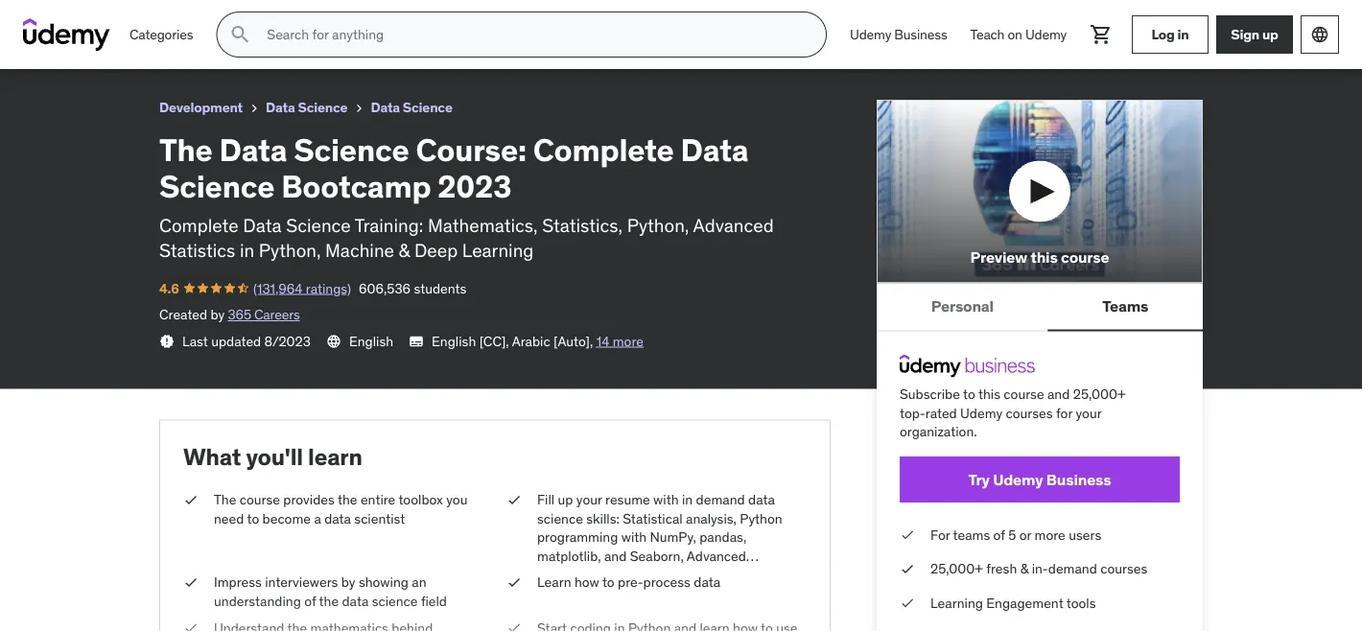 Task type: describe. For each thing, give the bounding box(es) containing it.
0 vertical spatial python,
[[627, 214, 689, 237]]

udemy inside 'link'
[[850, 26, 892, 43]]

course inside the course provides the entire toolbox you need to become a data scientist
[[240, 491, 280, 508]]

data inside impress interviewers by showing an understanding of the data science field
[[342, 593, 369, 610]]

up for sign
[[1263, 26, 1279, 43]]

1 data science link from the left
[[266, 96, 348, 120]]

25,000+ fresh & in-demand courses
[[931, 560, 1148, 578]]

fresh
[[987, 560, 1017, 578]]

1 vertical spatial courses
[[1101, 560, 1148, 578]]

data inside the course provides the entire toolbox you need to become a data scientist
[[324, 510, 351, 527]]

for
[[931, 526, 950, 544]]

resume
[[605, 491, 650, 508]]

2 vertical spatial to
[[602, 574, 615, 591]]

0 vertical spatial 4.6
[[15, 33, 35, 51]]

teach on udemy link
[[959, 12, 1079, 58]]

in inside "the data science course: complete data science bootcamp 2023 complete data science training: mathematics, statistics, python, advanced statistics in python, machine & deep learning"
[[240, 239, 254, 262]]

course language image
[[326, 334, 342, 349]]

0 vertical spatial analysis,
[[686, 510, 737, 527]]

udemy image
[[23, 18, 110, 51]]

teams
[[1103, 296, 1149, 316]]

process
[[643, 574, 691, 591]]

the data science course: complete data science bootcamp 2023 complete data science training: mathematics, statistics, python, advanced statistics in python, machine & deep learning
[[159, 130, 774, 262]]

1 vertical spatial (131,964
[[253, 279, 303, 297]]

shopping cart with 0 items image
[[1090, 23, 1113, 46]]

mathematics,
[[428, 214, 538, 237]]

1 horizontal spatial 606,536
[[359, 279, 411, 297]]

interviewers
[[265, 574, 338, 591]]

need
[[214, 510, 244, 527]]

log
[[1152, 26, 1175, 43]]

skills:
[[586, 510, 620, 527]]

statistical
[[537, 566, 595, 584]]

science inside the fill up your resume with in demand data science skills: statistical analysis, python programming with numpy, pandas, matplotlib, and seaborn, advanced statistical analysis, tableau, machine learning with stats models and scikit-learn, deep learning with tensorflow
[[537, 510, 583, 527]]

1 horizontal spatial demand
[[1049, 560, 1098, 578]]

0 vertical spatial by
[[211, 306, 225, 323]]

0 vertical spatial of
[[994, 526, 1005, 544]]

to inside subscribe to this course and 25,000+ top‑rated udemy courses for your organization.
[[963, 385, 976, 403]]

try
[[969, 470, 990, 489]]

models
[[655, 585, 699, 602]]

become
[[263, 510, 311, 527]]

teams button
[[1048, 283, 1203, 329]]

sign
[[1231, 26, 1260, 43]]

udemy business image
[[900, 354, 1035, 377]]

top‑rated
[[900, 404, 957, 422]]

xsmall image for 25,000+
[[900, 560, 915, 579]]

365 careers link
[[228, 306, 300, 323]]

teams
[[953, 526, 990, 544]]

an
[[412, 574, 427, 591]]

understanding
[[214, 593, 301, 610]]

learning engagement tools
[[931, 595, 1096, 612]]

english [cc], arabic [auto] , 14 more
[[432, 332, 644, 350]]

development link
[[159, 96, 243, 120]]

advanced inside "the data science course: complete data science bootcamp 2023 complete data science training: mathematics, statistics, python, advanced statistics in python, machine & deep learning"
[[693, 214, 774, 237]]

the for the data science course: complete data science bootcamp 2023 complete data science training: mathematics, statistics, python, advanced statistics in python, machine & deep learning
[[159, 130, 213, 169]]

1 vertical spatial 4.6
[[159, 279, 179, 297]]

courses inside subscribe to this course and 25,000+ top‑rated udemy courses for your organization.
[[1006, 404, 1053, 422]]

14
[[597, 332, 610, 350]]

provides
[[283, 491, 335, 508]]

log in
[[1152, 26, 1189, 43]]

what you'll learn
[[183, 443, 363, 472]]

this inside button
[[1031, 248, 1058, 267]]

seaborn,
[[630, 548, 684, 565]]

2 data science link from the left
[[371, 96, 453, 120]]

teach
[[971, 26, 1005, 43]]

or
[[1020, 526, 1032, 544]]

with down stats
[[625, 604, 650, 621]]

udemy business link
[[839, 12, 959, 58]]

how
[[575, 574, 600, 591]]

statistics
[[159, 239, 235, 262]]

business inside 'link'
[[895, 26, 948, 43]]

last updated 8/2023
[[182, 332, 311, 350]]

teach on udemy
[[971, 26, 1067, 43]]

course: for the data science course: complete data science bootcamp 2023
[[145, 8, 201, 28]]

with up statistical at bottom
[[654, 491, 679, 508]]

preview
[[971, 248, 1028, 267]]

1 horizontal spatial &
[[1021, 560, 1029, 578]]

xsmall image for learning
[[900, 594, 915, 613]]

fill up your resume with in demand data science skills: statistical analysis, python programming with numpy, pandas, matplotlib, and seaborn, advanced statistical analysis, tableau, machine learning with stats models and scikit-learn, deep learning with tensorflow
[[537, 491, 798, 621]]

programming
[[537, 529, 618, 546]]

organization.
[[900, 423, 977, 440]]

up for fill
[[558, 491, 573, 508]]

development
[[159, 99, 243, 116]]

learn,
[[765, 585, 798, 602]]

[cc], arabic
[[479, 332, 550, 350]]

created by 365 careers
[[159, 306, 300, 323]]

subscribe
[[900, 385, 960, 403]]

matplotlib,
[[537, 548, 601, 565]]

udemy business
[[850, 26, 948, 43]]

xsmall image for for
[[900, 526, 915, 545]]

2 horizontal spatial learning
[[931, 595, 983, 612]]

0 vertical spatial 606,536
[[163, 33, 215, 51]]

fill
[[537, 491, 555, 508]]

entire
[[361, 491, 396, 508]]

log in link
[[1132, 15, 1209, 54]]

scientist
[[354, 510, 405, 527]]

course inside button
[[1061, 248, 1110, 267]]

personal button
[[877, 283, 1048, 329]]

numpy,
[[650, 529, 697, 546]]

impress
[[214, 574, 262, 591]]

1 horizontal spatial students
[[414, 279, 467, 297]]

1 vertical spatial business
[[1047, 470, 1112, 489]]

by inside impress interviewers by showing an understanding of the data science field
[[341, 574, 356, 591]]

for teams of 5 or more users
[[931, 526, 1102, 544]]

5
[[1009, 526, 1016, 544]]

tableau,
[[652, 566, 702, 584]]

1 vertical spatial 606,536 students
[[359, 279, 467, 297]]

365
[[228, 306, 251, 323]]

toolbox
[[399, 491, 443, 508]]

impress interviewers by showing an understanding of the data science field
[[214, 574, 447, 610]]

0 horizontal spatial analysis,
[[599, 566, 649, 584]]

created
[[159, 306, 207, 323]]

learning inside "the data science course: complete data science bootcamp 2023 complete data science training: mathematics, statistics, python, advanced statistics in python, machine & deep learning"
[[462, 239, 534, 262]]

science inside impress interviewers by showing an understanding of the data science field
[[372, 593, 418, 610]]

preview this course button
[[877, 100, 1203, 283]]

Search for anything text field
[[263, 18, 803, 51]]

the data science course: complete data science bootcamp 2023
[[15, 8, 495, 28]]

the for the data science course: complete data science bootcamp 2023
[[15, 8, 42, 28]]

data up tensorflow on the bottom of page
[[694, 574, 721, 591]]



Task type: locate. For each thing, give the bounding box(es) containing it.
deep inside "the data science course: complete data science bootcamp 2023 complete data science training: mathematics, statistics, python, advanced statistics in python, machine & deep learning"
[[414, 239, 458, 262]]

business up users
[[1047, 470, 1112, 489]]

machine down training: in the left of the page
[[325, 239, 394, 262]]

0 vertical spatial deep
[[414, 239, 458, 262]]

1 vertical spatial bootcamp
[[281, 167, 431, 206]]

1 horizontal spatial (131,964 ratings)
[[253, 279, 351, 297]]

2 horizontal spatial course
[[1061, 248, 1110, 267]]

in
[[1178, 26, 1189, 43], [240, 239, 254, 262], [682, 491, 693, 508]]

1 horizontal spatial 25,000+
[[1073, 385, 1126, 403]]

the inside the course provides the entire toolbox you need to become a data scientist
[[338, 491, 357, 508]]

tensorflow
[[653, 604, 721, 621]]

1 horizontal spatial to
[[602, 574, 615, 591]]

business
[[895, 26, 948, 43], [1047, 470, 1112, 489]]

1 horizontal spatial (131,964
[[253, 279, 303, 297]]

0 vertical spatial science
[[537, 510, 583, 527]]

python
[[740, 510, 783, 527]]

ratings)
[[110, 33, 155, 51], [306, 279, 351, 297]]

25,000+ down teams button
[[1073, 385, 1126, 403]]

of down the interviewers
[[304, 593, 316, 610]]

engagement
[[987, 595, 1064, 612]]

by left the showing
[[341, 574, 356, 591]]

xsmall image for learn
[[507, 574, 522, 592]]

xsmall image
[[247, 101, 262, 116], [352, 101, 367, 116], [159, 334, 175, 349], [183, 491, 199, 509], [507, 491, 522, 509], [183, 574, 199, 592], [183, 619, 199, 631], [507, 619, 522, 631]]

and up tensorflow on the bottom of page
[[702, 585, 724, 602]]

,
[[590, 332, 593, 350]]

and inside subscribe to this course and 25,000+ top‑rated udemy courses for your organization.
[[1048, 385, 1070, 403]]

science down the showing
[[372, 593, 418, 610]]

learning left engagement
[[931, 595, 983, 612]]

0 horizontal spatial by
[[211, 306, 225, 323]]

2 vertical spatial complete
[[159, 214, 239, 237]]

choose a language image
[[1311, 25, 1330, 44]]

1 vertical spatial &
[[1021, 560, 1029, 578]]

14 more button
[[597, 332, 644, 351]]

0 horizontal spatial python,
[[259, 239, 321, 262]]

udemy inside subscribe to this course and 25,000+ top‑rated udemy courses for your organization.
[[961, 404, 1003, 422]]

1 horizontal spatial the
[[159, 130, 213, 169]]

english for english [cc], arabic [auto] , 14 more
[[432, 332, 476, 350]]

up right fill
[[558, 491, 573, 508]]

python,
[[627, 214, 689, 237], [259, 239, 321, 262]]

students up closed captions image
[[414, 279, 467, 297]]

python, right the statistics,
[[627, 214, 689, 237]]

and up for
[[1048, 385, 1070, 403]]

course
[[1061, 248, 1110, 267], [1004, 385, 1045, 403], [240, 491, 280, 508]]

1 horizontal spatial machine
[[705, 566, 756, 584]]

0 horizontal spatial course
[[240, 491, 280, 508]]

learn
[[537, 574, 571, 591]]

0 horizontal spatial this
[[979, 385, 1001, 403]]

(131,964
[[58, 33, 107, 51], [253, 279, 303, 297]]

statistical
[[623, 510, 683, 527]]

606,536 students down the data science course: complete data science bootcamp 2023
[[163, 33, 271, 51]]

1 vertical spatial advanced
[[687, 548, 746, 565]]

your
[[1076, 404, 1102, 422], [576, 491, 602, 508]]

complete up the statistics,
[[533, 130, 674, 169]]

last
[[182, 332, 208, 350]]

2 horizontal spatial the
[[214, 491, 236, 508]]

0 horizontal spatial deep
[[414, 239, 458, 262]]

1 vertical spatial by
[[341, 574, 356, 591]]

you'll
[[246, 443, 303, 472]]

the inside impress interviewers by showing an understanding of the data science field
[[319, 593, 339, 610]]

1 vertical spatial students
[[414, 279, 467, 297]]

to right need
[[247, 510, 259, 527]]

machine up the scikit-
[[705, 566, 756, 584]]

and
[[1048, 385, 1070, 403], [604, 548, 627, 565], [702, 585, 724, 602]]

data right a
[[324, 510, 351, 527]]

0 vertical spatial course
[[1061, 248, 1110, 267]]

sign up
[[1231, 26, 1279, 43]]

1 horizontal spatial this
[[1031, 248, 1058, 267]]

users
[[1069, 526, 1102, 544]]

complete for the data science course: complete data science bootcamp 2023 complete data science training: mathematics, statistics, python, advanced statistics in python, machine & deep learning
[[533, 130, 674, 169]]

of
[[994, 526, 1005, 544], [304, 593, 316, 610]]

demand up pandas,
[[696, 491, 745, 508]]

learning down statistical
[[537, 585, 590, 602]]

learn how to pre-process data
[[537, 574, 721, 591]]

courses down users
[[1101, 560, 1148, 578]]

2023 for the data science course: complete data science bootcamp 2023
[[458, 8, 495, 28]]

try udemy business
[[969, 470, 1112, 489]]

2 data science from the left
[[371, 99, 453, 116]]

1 vertical spatial the
[[159, 130, 213, 169]]

1 horizontal spatial deep
[[537, 604, 569, 621]]

course down 'udemy business' image
[[1004, 385, 1045, 403]]

your up skills:
[[576, 491, 602, 508]]

analysis, up stats
[[599, 566, 649, 584]]

1 vertical spatial and
[[604, 548, 627, 565]]

1 horizontal spatial learning
[[537, 585, 590, 602]]

0 horizontal spatial ratings)
[[110, 33, 155, 51]]

course up become
[[240, 491, 280, 508]]

preview this course
[[971, 248, 1110, 267]]

learning inside the fill up your resume with in demand data science skills: statistical analysis, python programming with numpy, pandas, matplotlib, and seaborn, advanced statistical analysis, tableau, machine learning with stats models and scikit-learn, deep learning with tensorflow
[[537, 585, 590, 602]]

1 horizontal spatial by
[[341, 574, 356, 591]]

categories button
[[118, 12, 205, 58]]

0 horizontal spatial 25,000+
[[931, 560, 983, 578]]

this right preview
[[1031, 248, 1058, 267]]

stats
[[622, 585, 652, 602]]

0 vertical spatial business
[[895, 26, 948, 43]]

scikit-
[[728, 585, 765, 602]]

2 vertical spatial and
[[702, 585, 724, 602]]

1 vertical spatial the
[[319, 593, 339, 610]]

1 horizontal spatial course
[[1004, 385, 1045, 403]]

1 horizontal spatial and
[[702, 585, 724, 602]]

0 horizontal spatial (131,964
[[58, 33, 107, 51]]

the
[[338, 491, 357, 508], [319, 593, 339, 610]]

the down the interviewers
[[319, 593, 339, 610]]

0 vertical spatial advanced
[[693, 214, 774, 237]]

2 horizontal spatial and
[[1048, 385, 1070, 403]]

by
[[211, 306, 225, 323], [341, 574, 356, 591]]

advanced inside the fill up your resume with in demand data science skills: statistical analysis, python programming with numpy, pandas, matplotlib, and seaborn, advanced statistical analysis, tableau, machine learning with stats models and scikit-learn, deep learning with tensorflow
[[687, 548, 746, 565]]

4.6
[[15, 33, 35, 51], [159, 279, 179, 297]]

updated
[[211, 332, 261, 350]]

0 horizontal spatial students
[[218, 33, 271, 51]]

0 vertical spatial 2023
[[458, 8, 495, 28]]

2023 for the data science course: complete data science bootcamp 2023 complete data science training: mathematics, statistics, python, advanced statistics in python, machine & deep learning
[[438, 167, 512, 206]]

course:
[[145, 8, 201, 28], [416, 130, 527, 169]]

statistics,
[[542, 214, 623, 237]]

bootcamp for the data science course: complete data science bootcamp 2023
[[379, 8, 455, 28]]

machine inside the fill up your resume with in demand data science skills: statistical analysis, python programming with numpy, pandas, matplotlib, and seaborn, advanced statistical analysis, tableau, machine learning with stats models and scikit-learn, deep learning with tensorflow
[[705, 566, 756, 584]]

0 vertical spatial course:
[[145, 8, 201, 28]]

0 vertical spatial in
[[1178, 26, 1189, 43]]

0 horizontal spatial 4.6
[[15, 33, 35, 51]]

english right closed captions image
[[432, 332, 476, 350]]

demand up tools
[[1049, 560, 1098, 578]]

tools
[[1067, 595, 1096, 612]]

by left 365
[[211, 306, 225, 323]]

demand inside the fill up your resume with in demand data science skills: statistical analysis, python programming with numpy, pandas, matplotlib, and seaborn, advanced statistical analysis, tableau, machine learning with stats models and scikit-learn, deep learning with tensorflow
[[696, 491, 745, 508]]

the
[[15, 8, 42, 28], [159, 130, 213, 169], [214, 491, 236, 508]]

1 vertical spatial of
[[304, 593, 316, 610]]

to down 'udemy business' image
[[963, 385, 976, 403]]

course: for the data science course: complete data science bootcamp 2023 complete data science training: mathematics, statistics, python, advanced statistics in python, machine & deep learning
[[416, 130, 527, 169]]

data
[[46, 8, 80, 28], [279, 8, 314, 28], [266, 99, 295, 116], [371, 99, 400, 116], [219, 130, 287, 169], [681, 130, 749, 169], [243, 214, 282, 237]]

1 horizontal spatial analysis,
[[686, 510, 737, 527]]

1 vertical spatial up
[[558, 491, 573, 508]]

more for or
[[1035, 526, 1066, 544]]

complete up the statistics
[[159, 214, 239, 237]]

the inside the course provides the entire toolbox you need to become a data scientist
[[214, 491, 236, 508]]

0 horizontal spatial courses
[[1006, 404, 1053, 422]]

0 horizontal spatial the
[[15, 8, 42, 28]]

1 horizontal spatial up
[[1263, 26, 1279, 43]]

science
[[537, 510, 583, 527], [372, 593, 418, 610]]

what
[[183, 443, 241, 472]]

in inside the fill up your resume with in demand data science skills: statistical analysis, python programming with numpy, pandas, matplotlib, and seaborn, advanced statistical analysis, tableau, machine learning with stats models and scikit-learn, deep learning with tensorflow
[[682, 491, 693, 508]]

deep down learn
[[537, 604, 569, 621]]

udemy
[[850, 26, 892, 43], [1026, 26, 1067, 43], [961, 404, 1003, 422], [993, 470, 1043, 489]]

up inside the fill up your resume with in demand data science skills: statistical analysis, python programming with numpy, pandas, matplotlib, and seaborn, advanced statistical analysis, tableau, machine learning with stats models and scikit-learn, deep learning with tensorflow
[[558, 491, 573, 508]]

0 vertical spatial your
[[1076, 404, 1102, 422]]

& down training: in the left of the page
[[399, 239, 410, 262]]

1 horizontal spatial course:
[[416, 130, 527, 169]]

course up teams
[[1061, 248, 1110, 267]]

in-
[[1032, 560, 1049, 578]]

the inside "the data science course: complete data science bootcamp 2023 complete data science training: mathematics, statistics, python, advanced statistics in python, machine & deep learning"
[[159, 130, 213, 169]]

course: left submit search icon
[[145, 8, 201, 28]]

1 vertical spatial complete
[[533, 130, 674, 169]]

course inside subscribe to this course and 25,000+ top‑rated udemy courses for your organization.
[[1004, 385, 1045, 403]]

students down the data science course: complete data science bootcamp 2023
[[218, 33, 271, 51]]

and up learn how to pre-process data
[[604, 548, 627, 565]]

your inside subscribe to this course and 25,000+ top‑rated udemy courses for your organization.
[[1076, 404, 1102, 422]]

of left 5
[[994, 526, 1005, 544]]

(131,964 ratings)
[[58, 33, 155, 51], [253, 279, 351, 297]]

analysis, up pandas,
[[686, 510, 737, 527]]

sign up link
[[1217, 15, 1293, 54]]

1 horizontal spatial more
[[1035, 526, 1066, 544]]

0 horizontal spatial (131,964 ratings)
[[58, 33, 155, 51]]

tab list
[[877, 283, 1203, 331]]

try udemy business link
[[900, 457, 1180, 503]]

categories
[[130, 26, 193, 43]]

2 horizontal spatial to
[[963, 385, 976, 403]]

0 horizontal spatial to
[[247, 510, 259, 527]]

1 horizontal spatial business
[[1047, 470, 1112, 489]]

up right sign
[[1263, 26, 1279, 43]]

2 vertical spatial course
[[240, 491, 280, 508]]

careers
[[254, 306, 300, 323]]

your right for
[[1076, 404, 1102, 422]]

course: up mathematics,
[[416, 130, 527, 169]]

2023
[[458, 8, 495, 28], [438, 167, 512, 206]]

bootcamp inside "the data science course: complete data science bootcamp 2023 complete data science training: mathematics, statistics, python, advanced statistics in python, machine & deep learning"
[[281, 167, 431, 206]]

0 vertical spatial ratings)
[[110, 33, 155, 51]]

you
[[446, 491, 468, 508]]

2 vertical spatial in
[[682, 491, 693, 508]]

1 horizontal spatial python,
[[627, 214, 689, 237]]

[auto]
[[554, 332, 590, 350]]

advanced
[[693, 214, 774, 237], [687, 548, 746, 565]]

to right how at the bottom left of page
[[602, 574, 615, 591]]

your inside the fill up your resume with in demand data science skills: statistical analysis, python programming with numpy, pandas, matplotlib, and seaborn, advanced statistical analysis, tableau, machine learning with stats models and scikit-learn, deep learning with tensorflow
[[576, 491, 602, 508]]

(131,964 up careers
[[253, 279, 303, 297]]

machine inside "the data science course: complete data science bootcamp 2023 complete data science training: mathematics, statistics, python, advanced statistics in python, machine & deep learning"
[[325, 239, 394, 262]]

25,000+
[[1073, 385, 1126, 403], [931, 560, 983, 578]]

0 vertical spatial up
[[1263, 26, 1279, 43]]

for
[[1056, 404, 1073, 422]]

complete for the data science course: complete data science bootcamp 2023
[[205, 8, 276, 28]]

0 vertical spatial machine
[[325, 239, 394, 262]]

complete right the categories
[[205, 8, 276, 28]]

0 horizontal spatial your
[[576, 491, 602, 508]]

the course provides the entire toolbox you need to become a data scientist
[[214, 491, 468, 527]]

this inside subscribe to this course and 25,000+ top‑rated udemy courses for your organization.
[[979, 385, 1001, 403]]

0 vertical spatial the
[[338, 491, 357, 508]]

more right 14
[[613, 332, 644, 350]]

learn
[[308, 443, 363, 472]]

training:
[[355, 214, 424, 237]]

1 vertical spatial 25,000+
[[931, 560, 983, 578]]

data up python
[[748, 491, 775, 508]]

2 english from the left
[[432, 332, 476, 350]]

0 horizontal spatial 606,536 students
[[163, 33, 271, 51]]

closed captions image
[[409, 334, 424, 349]]

1 vertical spatial machine
[[705, 566, 756, 584]]

0 vertical spatial bootcamp
[[379, 8, 455, 28]]

0 horizontal spatial english
[[349, 332, 394, 350]]

0 vertical spatial courses
[[1006, 404, 1053, 422]]

0 vertical spatial &
[[399, 239, 410, 262]]

on
[[1008, 26, 1023, 43]]

0 vertical spatial 25,000+
[[1073, 385, 1126, 403]]

subscribe to this course and 25,000+ top‑rated udemy courses for your organization.
[[900, 385, 1126, 440]]

the for the course provides the entire toolbox you need to become a data scientist
[[214, 491, 236, 508]]

606,536 students up closed captions image
[[359, 279, 467, 297]]

0 horizontal spatial data science
[[266, 99, 348, 116]]

showing
[[359, 574, 409, 591]]

data science link
[[266, 96, 348, 120], [371, 96, 453, 120]]

data science for second data science link from right
[[266, 99, 348, 116]]

in up statistical at bottom
[[682, 491, 693, 508]]

a
[[314, 510, 321, 527]]

25,000+ down teams
[[931, 560, 983, 578]]

(131,964 left categories dropdown button
[[58, 33, 107, 51]]

with
[[654, 491, 679, 508], [621, 529, 647, 546], [593, 585, 619, 602], [625, 604, 650, 621]]

606,536 students
[[163, 33, 271, 51], [359, 279, 467, 297]]

xsmall image
[[900, 526, 915, 545], [900, 560, 915, 579], [507, 574, 522, 592], [900, 594, 915, 613]]

0 vertical spatial demand
[[696, 491, 745, 508]]

submit search image
[[229, 23, 252, 46]]

0 vertical spatial and
[[1048, 385, 1070, 403]]

in right log
[[1178, 26, 1189, 43]]

1 vertical spatial deep
[[537, 604, 569, 621]]

demand
[[696, 491, 745, 508], [1049, 560, 1098, 578]]

this
[[1031, 248, 1058, 267], [979, 385, 1001, 403]]

learning
[[573, 604, 621, 621]]

1 vertical spatial your
[[576, 491, 602, 508]]

1 vertical spatial course
[[1004, 385, 1045, 403]]

business left teach
[[895, 26, 948, 43]]

0 horizontal spatial machine
[[325, 239, 394, 262]]

& inside "the data science course: complete data science bootcamp 2023 complete data science training: mathematics, statistics, python, advanced statistics in python, machine & deep learning"
[[399, 239, 410, 262]]

more for 14
[[613, 332, 644, 350]]

of inside impress interviewers by showing an understanding of the data science field
[[304, 593, 316, 610]]

1 english from the left
[[349, 332, 394, 350]]

bootcamp for the data science course: complete data science bootcamp 2023 complete data science training: mathematics, statistics, python, advanced statistics in python, machine & deep learning
[[281, 167, 431, 206]]

with up the learning
[[593, 585, 619, 602]]

learning down mathematics,
[[462, 239, 534, 262]]

science
[[84, 8, 142, 28], [317, 8, 376, 28], [298, 99, 348, 116], [403, 99, 453, 116], [294, 130, 409, 169], [159, 167, 275, 206], [286, 214, 351, 237]]

606,536 up closed captions image
[[359, 279, 411, 297]]

complete
[[205, 8, 276, 28], [533, 130, 674, 169], [159, 214, 239, 237]]

deep down mathematics,
[[414, 239, 458, 262]]

2023 inside "the data science course: complete data science bootcamp 2023 complete data science training: mathematics, statistics, python, advanced statistics in python, machine & deep learning"
[[438, 167, 512, 206]]

606,536 left submit search icon
[[163, 33, 215, 51]]

1 vertical spatial course:
[[416, 130, 527, 169]]

to inside the course provides the entire toolbox you need to become a data scientist
[[247, 510, 259, 527]]

1 vertical spatial this
[[979, 385, 1001, 403]]

1 data science from the left
[[266, 99, 348, 116]]

& left in-
[[1021, 560, 1029, 578]]

science down fill
[[537, 510, 583, 527]]

pandas,
[[700, 529, 747, 546]]

data down the showing
[[342, 593, 369, 610]]

data inside the fill up your resume with in demand data science skills: statistical analysis, python programming with numpy, pandas, matplotlib, and seaborn, advanced statistical analysis, tableau, machine learning with stats models and scikit-learn, deep learning with tensorflow
[[748, 491, 775, 508]]

0 horizontal spatial 606,536
[[163, 33, 215, 51]]

bootcamp
[[379, 8, 455, 28], [281, 167, 431, 206]]

python, up careers
[[259, 239, 321, 262]]

deep
[[414, 239, 458, 262], [537, 604, 569, 621]]

1 vertical spatial python,
[[259, 239, 321, 262]]

pre-
[[618, 574, 643, 591]]

course: inside "the data science course: complete data science bootcamp 2023 complete data science training: mathematics, statistics, python, advanced statistics in python, machine & deep learning"
[[416, 130, 527, 169]]

&
[[399, 239, 410, 262], [1021, 560, 1029, 578]]

0 vertical spatial (131,964
[[58, 33, 107, 51]]

more
[[613, 332, 644, 350], [1035, 526, 1066, 544]]

data science for first data science link from the right
[[371, 99, 453, 116]]

1 vertical spatial ratings)
[[306, 279, 351, 297]]

field
[[421, 593, 447, 610]]

0 horizontal spatial course:
[[145, 8, 201, 28]]

1 vertical spatial to
[[247, 510, 259, 527]]

in right the statistics
[[240, 239, 254, 262]]

english
[[349, 332, 394, 350], [432, 332, 476, 350]]

up inside 'link'
[[1263, 26, 1279, 43]]

25,000+ inside subscribe to this course and 25,000+ top‑rated udemy courses for your organization.
[[1073, 385, 1126, 403]]

tab list containing personal
[[877, 283, 1203, 331]]

deep inside the fill up your resume with in demand data science skills: statistical analysis, python programming with numpy, pandas, matplotlib, and seaborn, advanced statistical analysis, tableau, machine learning with stats models and scikit-learn, deep learning with tensorflow
[[537, 604, 569, 621]]

1 horizontal spatial courses
[[1101, 560, 1148, 578]]

this down 'udemy business' image
[[979, 385, 1001, 403]]

courses left for
[[1006, 404, 1053, 422]]

english for english
[[349, 332, 394, 350]]

learning
[[462, 239, 534, 262], [537, 585, 590, 602], [931, 595, 983, 612]]

0 vertical spatial students
[[218, 33, 271, 51]]

with down statistical at bottom
[[621, 529, 647, 546]]

english right course language image
[[349, 332, 394, 350]]

the left entire
[[338, 491, 357, 508]]

to
[[963, 385, 976, 403], [247, 510, 259, 527], [602, 574, 615, 591]]

more right or
[[1035, 526, 1066, 544]]



Task type: vqa. For each thing, say whether or not it's contained in the screenshot.
the right by
yes



